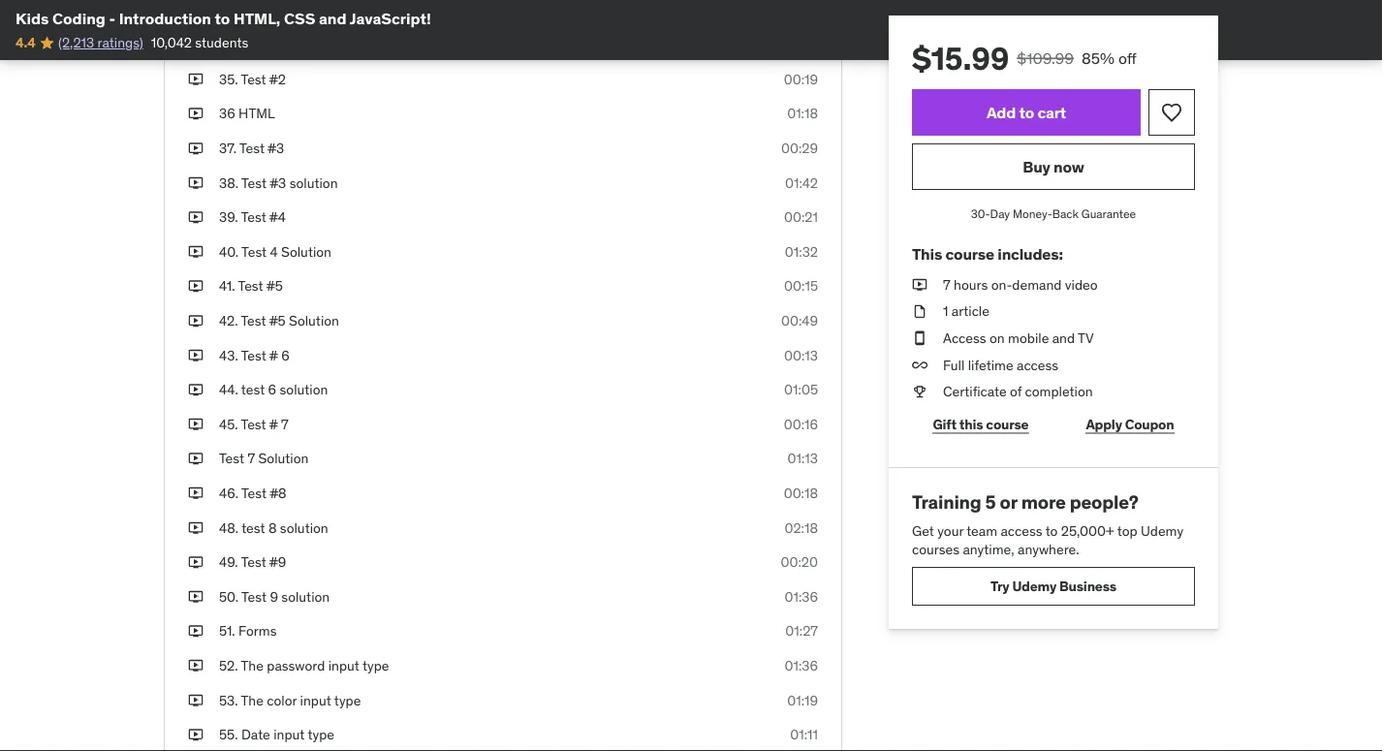Task type: describe. For each thing, give the bounding box(es) containing it.
#5 for 41.
[[266, 277, 283, 295]]

1 vertical spatial and
[[1052, 329, 1075, 347]]

xsmall image for 55. date input type
[[188, 725, 204, 744]]

test for 45.
[[241, 415, 266, 433]]

video
[[1065, 276, 1098, 293]]

00:29
[[781, 139, 818, 157]]

test for 50.
[[241, 588, 267, 605]]

00:16
[[784, 415, 818, 433]]

test for 44.
[[241, 381, 265, 398]]

xsmall image for 38. test #3 solution
[[188, 173, 204, 192]]

guarantee
[[1082, 206, 1136, 221]]

to inside training 5 or more people? get your team access to 25,000+ top udemy courses anytime, anywhere.
[[1045, 522, 1058, 539]]

0 vertical spatial course
[[945, 244, 994, 264]]

xsmall image for 53. the color input type
[[188, 691, 204, 710]]

$109.99
[[1017, 48, 1074, 68]]

udemy inside training 5 or more people? get your team access to 25,000+ top udemy courses anytime, anywhere.
[[1141, 522, 1184, 539]]

#3 for 37.
[[268, 139, 284, 157]]

2 vertical spatial type
[[308, 726, 334, 743]]

50.
[[219, 588, 238, 605]]

introduction
[[119, 8, 211, 28]]

(2,213 ratings)
[[58, 34, 143, 51]]

9
[[270, 588, 278, 605]]

5
[[985, 490, 996, 514]]

-
[[109, 8, 115, 28]]

apply coupon button
[[1065, 405, 1195, 444]]

gift
[[933, 415, 957, 433]]

49. test #9
[[219, 553, 286, 571]]

7 hours on-demand video
[[943, 276, 1098, 293]]

javascript!
[[350, 8, 431, 28]]

xsmall image left the 1
[[912, 302, 928, 321]]

hours
[[954, 276, 988, 293]]

article
[[952, 302, 989, 320]]

01:05
[[784, 381, 818, 398]]

access
[[943, 329, 986, 347]]

55. date input type
[[219, 726, 334, 743]]

35.
[[219, 70, 238, 88]]

10,042
[[151, 34, 192, 51]]

solution for 40. test 4 solution
[[281, 243, 331, 260]]

solution for 48. test 8 solution
[[280, 519, 328, 536]]

01:36 for 52. the password input type
[[785, 657, 818, 674]]

1 horizontal spatial 7
[[281, 415, 289, 433]]

apply
[[1086, 415, 1122, 433]]

55.
[[219, 726, 238, 743]]

the for 53.
[[241, 691, 264, 709]]

the for 52.
[[241, 657, 264, 674]]

team
[[967, 522, 997, 539]]

input for password
[[328, 657, 359, 674]]

2 horizontal spatial 7
[[943, 276, 951, 293]]

xsmall image left 48.
[[188, 518, 204, 537]]

01:19
[[787, 691, 818, 709]]

46. test #8
[[219, 484, 287, 502]]

00:20
[[781, 553, 818, 571]]

access on mobile and tv
[[943, 329, 1094, 347]]

add
[[987, 102, 1016, 122]]

solution for 50. test 9 solution
[[281, 588, 330, 605]]

42.
[[219, 312, 238, 329]]

try udemy business link
[[912, 567, 1195, 606]]

color
[[267, 691, 297, 709]]

38. test #3 solution
[[219, 174, 338, 191]]

on
[[990, 329, 1005, 347]]

39.
[[219, 208, 238, 226]]

password
[[267, 657, 325, 674]]

xsmall image left 36 on the left top
[[188, 104, 204, 123]]

ratings)
[[97, 34, 143, 51]]

this
[[959, 415, 983, 433]]

xsmall image for 51. forms
[[188, 622, 204, 641]]

#2
[[269, 70, 286, 88]]

1
[[943, 302, 948, 320]]

53.
[[219, 691, 238, 709]]

00:21
[[784, 208, 818, 226]]

test up 46.
[[219, 450, 244, 467]]

tv
[[1078, 329, 1094, 347]]

forms
[[238, 622, 277, 640]]

xsmall image for 49. test #9
[[188, 553, 204, 572]]

01:27
[[785, 622, 818, 640]]

51.
[[219, 622, 235, 640]]

10,042 students
[[151, 34, 248, 51]]

xsmall image left full
[[912, 355, 928, 374]]

anywhere.
[[1018, 541, 1079, 558]]

off
[[1118, 48, 1137, 68]]

udemy inside try udemy business link
[[1012, 577, 1057, 595]]

01:18
[[787, 105, 818, 122]]

# for 6
[[270, 346, 278, 364]]

51. forms
[[219, 622, 277, 640]]

41. test #5
[[219, 277, 283, 295]]

(2,213
[[58, 34, 94, 51]]

1 article
[[943, 302, 989, 320]]

xsmall image for 44. test 6 solution
[[188, 380, 204, 399]]

49.
[[219, 553, 238, 571]]

0 vertical spatial access
[[1017, 356, 1059, 373]]

2 vertical spatial input
[[273, 726, 305, 743]]

solution for 42. test #5 solution
[[289, 312, 339, 329]]

30-day money-back guarantee
[[971, 206, 1136, 221]]

40.
[[219, 243, 239, 260]]

coupon
[[1125, 415, 1174, 433]]

business
[[1059, 577, 1117, 595]]

apply coupon
[[1086, 415, 1174, 433]]

training 5 or more people? get your team access to 25,000+ top udemy courses anytime, anywhere.
[[912, 490, 1184, 558]]

#3 for 38.
[[270, 174, 286, 191]]

test for 39.
[[241, 208, 266, 226]]

on-
[[991, 276, 1012, 293]]

02:18
[[785, 519, 818, 536]]

#8
[[270, 484, 287, 502]]

xsmall image left 34.
[[188, 35, 204, 54]]

test 7 solution
[[219, 450, 309, 467]]

solution for 34. test #1 solution
[[287, 36, 337, 53]]

buy now button
[[912, 143, 1195, 190]]

34. test #1 solution
[[219, 36, 337, 53]]

lifetime
[[968, 356, 1013, 373]]

xsmall image for 45. test # 7
[[188, 415, 204, 434]]

42. test #5 solution
[[219, 312, 339, 329]]

# for 7
[[269, 415, 278, 433]]

html for 33 html
[[238, 1, 275, 19]]

test for 37.
[[239, 139, 265, 157]]

xsmall image left certificate
[[912, 382, 928, 401]]

css
[[284, 8, 315, 28]]



Task type: vqa. For each thing, say whether or not it's contained in the screenshot.
THE NAME: at the top of the page
no



Task type: locate. For each thing, give the bounding box(es) containing it.
0 horizontal spatial udemy
[[1012, 577, 1057, 595]]

try
[[991, 577, 1009, 595]]

certificate of completion
[[943, 383, 1093, 400]]

xsmall image left "40." on the left
[[188, 242, 204, 261]]

# down 44. test 6 solution
[[269, 415, 278, 433]]

test for 35.
[[241, 70, 266, 88]]

test for 41.
[[238, 277, 263, 295]]

test for 40.
[[241, 243, 267, 260]]

01:32
[[785, 243, 818, 260]]

udemy right top
[[1141, 522, 1184, 539]]

input right 'color'
[[300, 691, 331, 709]]

the
[[241, 657, 264, 674], [241, 691, 264, 709]]

xsmall image left '45.'
[[188, 415, 204, 434]]

0 horizontal spatial to
[[215, 8, 230, 28]]

kids
[[16, 8, 49, 28]]

test for 43.
[[241, 346, 266, 364]]

0 vertical spatial type
[[362, 657, 389, 674]]

to up anywhere. at the right of page
[[1045, 522, 1058, 539]]

to
[[215, 8, 230, 28], [1019, 102, 1034, 122], [1045, 522, 1058, 539]]

01:36 up 01:27
[[785, 588, 818, 605]]

25,000+
[[1061, 522, 1114, 539]]

test for 38.
[[241, 174, 267, 191]]

7 down 44. test 6 solution
[[281, 415, 289, 433]]

0 vertical spatial 6
[[281, 346, 289, 364]]

anytime,
[[963, 541, 1014, 558]]

1 vertical spatial access
[[1001, 522, 1042, 539]]

test left #1
[[241, 36, 266, 53]]

7 up 46. test #8
[[248, 450, 255, 467]]

cart
[[1037, 102, 1066, 122]]

solution down 43. test # 6
[[280, 381, 328, 398]]

or
[[1000, 490, 1017, 514]]

2 horizontal spatial to
[[1045, 522, 1058, 539]]

48. test 8 solution
[[219, 519, 328, 536]]

4.4
[[16, 34, 35, 51]]

0 vertical spatial and
[[319, 8, 347, 28]]

4
[[270, 243, 278, 260]]

39. test #4
[[219, 208, 286, 226]]

date
[[241, 726, 270, 743]]

test left the 9
[[241, 588, 267, 605]]

type down the 52. the password input type
[[334, 691, 361, 709]]

test right 42.
[[241, 312, 266, 329]]

buy
[[1023, 156, 1050, 176]]

1 vertical spatial type
[[334, 691, 361, 709]]

courses
[[912, 541, 960, 558]]

xsmall image left 53.
[[188, 691, 204, 710]]

0 vertical spatial 01:36
[[785, 588, 818, 605]]

access inside training 5 or more people? get your team access to 25,000+ top udemy courses anytime, anywhere.
[[1001, 522, 1042, 539]]

test
[[241, 381, 265, 398], [242, 519, 265, 536]]

solution
[[287, 36, 337, 53], [281, 243, 331, 260], [289, 312, 339, 329], [258, 450, 309, 467]]

test right '45.'
[[241, 415, 266, 433]]

00:49
[[781, 312, 818, 329]]

mobile
[[1008, 329, 1049, 347]]

course down of on the right bottom of page
[[986, 415, 1029, 433]]

xsmall image
[[188, 1, 204, 20], [188, 104, 204, 123], [188, 139, 204, 158], [912, 275, 928, 294], [188, 277, 204, 296], [188, 311, 204, 330], [912, 329, 928, 348], [188, 346, 204, 365], [912, 355, 928, 374], [912, 382, 928, 401], [188, 449, 204, 468], [188, 518, 204, 537]]

includes:
[[998, 244, 1063, 264]]

1 vertical spatial #
[[269, 415, 278, 433]]

full
[[943, 356, 965, 373]]

solution up #8
[[258, 450, 309, 467]]

01:13
[[788, 450, 818, 467]]

6
[[281, 346, 289, 364], [268, 381, 276, 398]]

xsmall image left 42.
[[188, 311, 204, 330]]

50. test 9 solution
[[219, 588, 330, 605]]

0 horizontal spatial and
[[319, 8, 347, 28]]

xsmall image for 39. test #4
[[188, 208, 204, 227]]

solution right '8'
[[280, 519, 328, 536]]

0 horizontal spatial 6
[[268, 381, 276, 398]]

your
[[937, 522, 963, 539]]

1 vertical spatial test
[[242, 519, 265, 536]]

1 vertical spatial udemy
[[1012, 577, 1057, 595]]

test left #8
[[241, 484, 267, 502]]

xsmall image for 40. test 4 solution
[[188, 242, 204, 261]]

add to cart
[[987, 102, 1066, 122]]

xsmall image
[[188, 35, 204, 54], [188, 70, 204, 89], [188, 173, 204, 192], [188, 208, 204, 227], [188, 242, 204, 261], [912, 302, 928, 321], [188, 380, 204, 399], [188, 415, 204, 434], [188, 484, 204, 503], [188, 553, 204, 572], [188, 587, 204, 606], [188, 622, 204, 641], [188, 656, 204, 675], [188, 691, 204, 710], [188, 725, 204, 744]]

00:13
[[784, 346, 818, 364]]

udemy right try on the bottom
[[1012, 577, 1057, 595]]

get
[[912, 522, 934, 539]]

html right 36 on the left top
[[239, 105, 275, 122]]

type down 53. the color input type
[[308, 726, 334, 743]]

0 vertical spatial udemy
[[1141, 522, 1184, 539]]

1 horizontal spatial to
[[1019, 102, 1034, 122]]

coding
[[52, 8, 106, 28]]

test left #4 on the left top
[[241, 208, 266, 226]]

2 the from the top
[[241, 691, 264, 709]]

test right the 44.
[[241, 381, 265, 398]]

test for 49.
[[241, 553, 266, 571]]

solution right the 9
[[281, 588, 330, 605]]

43.
[[219, 346, 238, 364]]

test left #9
[[241, 553, 266, 571]]

00:18
[[784, 484, 818, 502]]

xsmall image down this
[[912, 275, 928, 294]]

html right 33
[[238, 1, 275, 19]]

xsmall image for 46. test #8
[[188, 484, 204, 503]]

0 vertical spatial #
[[270, 346, 278, 364]]

xsmall image left access
[[912, 329, 928, 348]]

33
[[219, 1, 235, 19]]

input right date
[[273, 726, 305, 743]]

xsmall image left 52.
[[188, 656, 204, 675]]

xsmall image left 55.
[[188, 725, 204, 744]]

solution for 44. test 6 solution
[[280, 381, 328, 398]]

html for 36 html
[[239, 105, 275, 122]]

0 horizontal spatial 7
[[248, 450, 255, 467]]

buy now
[[1023, 156, 1084, 176]]

#3 up #4 on the left top
[[270, 174, 286, 191]]

xsmall image left 33
[[188, 1, 204, 20]]

# up 44. test 6 solution
[[270, 346, 278, 364]]

1 horizontal spatial udemy
[[1141, 522, 1184, 539]]

#5 for 42.
[[269, 312, 286, 329]]

1 the from the top
[[241, 657, 264, 674]]

36 html
[[219, 105, 275, 122]]

xsmall image left the 44.
[[188, 380, 204, 399]]

xsmall image left 41.
[[188, 277, 204, 296]]

input for color
[[300, 691, 331, 709]]

01:11
[[790, 726, 818, 743]]

1 01:36 from the top
[[785, 588, 818, 605]]

0 vertical spatial #5
[[266, 277, 283, 295]]

to inside 'button'
[[1019, 102, 1034, 122]]

xsmall image left 43.
[[188, 346, 204, 365]]

1 vertical spatial 01:36
[[785, 657, 818, 674]]

input right the password
[[328, 657, 359, 674]]

33 html
[[219, 1, 275, 19]]

#4
[[269, 208, 286, 226]]

access down the mobile
[[1017, 356, 1059, 373]]

2 vertical spatial to
[[1045, 522, 1058, 539]]

test right 37.
[[239, 139, 265, 157]]

1 horizontal spatial and
[[1052, 329, 1075, 347]]

#9
[[269, 553, 286, 571]]

1 vertical spatial #5
[[269, 312, 286, 329]]

1 vertical spatial input
[[300, 691, 331, 709]]

xsmall image for 50. test 9 solution
[[188, 587, 204, 606]]

access down or
[[1001, 522, 1042, 539]]

xsmall image left 'test 7 solution'
[[188, 449, 204, 468]]

completion
[[1025, 383, 1093, 400]]

and right 'css'
[[319, 8, 347, 28]]

8
[[268, 519, 277, 536]]

test left '#2'
[[241, 70, 266, 88]]

2 01:36 from the top
[[785, 657, 818, 674]]

to up the "students"
[[215, 8, 230, 28]]

xsmall image left 49.
[[188, 553, 204, 572]]

test for 48.
[[242, 519, 265, 536]]

xsmall image left '50.'
[[188, 587, 204, 606]]

solution for 38. test #3 solution
[[289, 174, 338, 191]]

44. test 6 solution
[[219, 381, 328, 398]]

1 vertical spatial course
[[986, 415, 1029, 433]]

46.
[[219, 484, 238, 502]]

00:19
[[784, 70, 818, 88]]

0 vertical spatial input
[[328, 657, 359, 674]]

1 vertical spatial to
[[1019, 102, 1034, 122]]

41.
[[219, 277, 235, 295]]

xsmall image left 37.
[[188, 139, 204, 158]]

0 vertical spatial html
[[238, 1, 275, 19]]

test for 46.
[[241, 484, 267, 502]]

solution down 'css'
[[287, 36, 337, 53]]

#1
[[270, 36, 283, 53]]

wishlist image
[[1160, 101, 1183, 124]]

test right 43.
[[241, 346, 266, 364]]

7 left hours
[[943, 276, 951, 293]]

xsmall image for 52. the password input type
[[188, 656, 204, 675]]

this course includes:
[[912, 244, 1063, 264]]

0 vertical spatial test
[[241, 381, 265, 398]]

test right 38.
[[241, 174, 267, 191]]

38.
[[219, 174, 239, 191]]

and left tv
[[1052, 329, 1075, 347]]

xsmall image left 51.
[[188, 622, 204, 641]]

test left '8'
[[242, 519, 265, 536]]

#5 down 40. test 4 solution
[[266, 277, 283, 295]]

the right 53.
[[241, 691, 264, 709]]

2 vertical spatial 7
[[248, 450, 255, 467]]

1 horizontal spatial 6
[[281, 346, 289, 364]]

this
[[912, 244, 942, 264]]

53. the color input type
[[219, 691, 361, 709]]

certificate
[[943, 383, 1007, 400]]

1 vertical spatial html
[[239, 105, 275, 122]]

01:36 down 01:27
[[785, 657, 818, 674]]

test left 4
[[241, 243, 267, 260]]

to left cart
[[1019, 102, 1034, 122]]

52. the password input type
[[219, 657, 389, 674]]

01:36 for 50. test 9 solution
[[785, 588, 818, 605]]

36
[[219, 105, 235, 122]]

01:42
[[785, 174, 818, 191]]

0 vertical spatial the
[[241, 657, 264, 674]]

#5 up 43. test # 6
[[269, 312, 286, 329]]

#3
[[268, 139, 284, 157], [270, 174, 286, 191]]

more
[[1021, 490, 1066, 514]]

solution right 4
[[281, 243, 331, 260]]

solution up 43. test # 6
[[289, 312, 339, 329]]

money-
[[1013, 206, 1052, 221]]

test right 41.
[[238, 277, 263, 295]]

40. test 4 solution
[[219, 243, 331, 260]]

0 vertical spatial 7
[[943, 276, 951, 293]]

1 vertical spatial 7
[[281, 415, 289, 433]]

test for 34.
[[241, 36, 266, 53]]

test for 42.
[[241, 312, 266, 329]]

type for 53. the color input type
[[334, 691, 361, 709]]

1 vertical spatial #3
[[270, 174, 286, 191]]

try udemy business
[[991, 577, 1117, 595]]

gift this course link
[[912, 405, 1050, 444]]

34.
[[219, 36, 238, 53]]

course up hours
[[945, 244, 994, 264]]

$15.99
[[912, 39, 1009, 78]]

#3 up 38. test #3 solution
[[268, 139, 284, 157]]

1 vertical spatial 6
[[268, 381, 276, 398]]

solution up 40. test 4 solution
[[289, 174, 338, 191]]

1 vertical spatial the
[[241, 691, 264, 709]]

xsmall image left 39.
[[188, 208, 204, 227]]

xsmall image for 35. test #2
[[188, 70, 204, 89]]

0 vertical spatial #3
[[268, 139, 284, 157]]

37. test #3
[[219, 139, 284, 157]]

52.
[[219, 657, 238, 674]]

xsmall image left "35." on the top
[[188, 70, 204, 89]]

6 down 43. test # 6
[[268, 381, 276, 398]]

type for 52. the password input type
[[362, 657, 389, 674]]

html
[[238, 1, 275, 19], [239, 105, 275, 122]]

xsmall image left 46.
[[188, 484, 204, 503]]

6 down the 42. test #5 solution
[[281, 346, 289, 364]]

type right the password
[[362, 657, 389, 674]]

0 vertical spatial to
[[215, 8, 230, 28]]

the right 52.
[[241, 657, 264, 674]]

now
[[1054, 156, 1084, 176]]

xsmall image left 38.
[[188, 173, 204, 192]]



